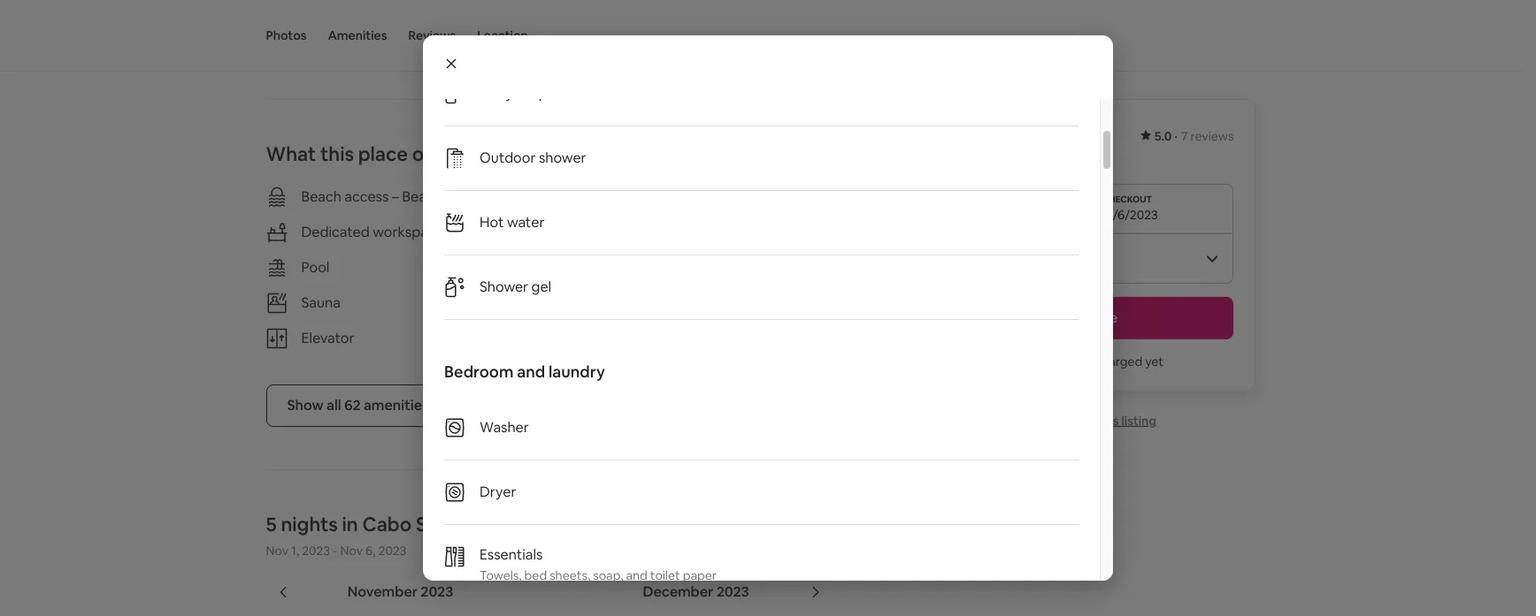 Task type: describe. For each thing, give the bounding box(es) containing it.
reserve
[[1065, 309, 1118, 327]]

and inside essentials towels, bed sheets, soap, and toilet paper
[[626, 568, 648, 584]]

11/6/2023
[[1102, 207, 1158, 223]]

you won't be charged yet
[[1019, 354, 1164, 370]]

laundry
[[549, 362, 605, 382]]

san
[[416, 513, 449, 537]]

2023 left -
[[302, 544, 330, 559]]

beds,
[[288, 18, 319, 34]]

–
[[392, 188, 399, 206]]

photos button
[[266, 0, 307, 71]]

you
[[1019, 354, 1040, 370]]

gel
[[531, 278, 551, 296]]

location
[[477, 27, 528, 43]]

what this place offers
[[266, 142, 466, 167]]

in
[[342, 513, 358, 537]]

offers
[[412, 142, 466, 167]]

dedicated
[[301, 223, 370, 242]]

shower
[[480, 278, 528, 296]]

show all 62 amenities
[[287, 397, 429, 415]]

won't
[[1043, 354, 1075, 370]]

1 king bed, 2 double beds, 1 couch
[[288, 0, 400, 34]]

amenities button
[[328, 0, 387, 71]]

location button
[[477, 0, 528, 71]]

dedicated workspace
[[301, 223, 444, 242]]

·
[[1175, 128, 1178, 144]]

soap
[[516, 84, 548, 103]]

what this place offers dialog
[[423, 0, 1113, 617]]

beach access – beachfront
[[301, 188, 475, 206]]

outdoor shower
[[480, 149, 586, 167]]

essentials
[[480, 546, 543, 565]]

essentials towels, bed sheets, soap, and toilet paper
[[480, 546, 717, 584]]

lucas
[[453, 513, 506, 537]]

reviews
[[1191, 128, 1234, 144]]

towels,
[[480, 568, 522, 584]]

outdoor
[[480, 149, 536, 167]]

2023 right 'december'
[[717, 583, 749, 602]]

-
[[333, 544, 338, 559]]

2023 right november
[[421, 583, 453, 602]]

elevator
[[301, 329, 354, 348]]

bedroom and laundry
[[444, 362, 605, 382]]

washer
[[480, 419, 529, 437]]

wifi
[[597, 188, 623, 206]]

report this listing button
[[1026, 413, 1157, 429]]

nights
[[281, 513, 338, 537]]

soap,
[[593, 568, 623, 584]]

body soap
[[480, 84, 548, 103]]

1 horizontal spatial 1
[[322, 18, 327, 34]]

king
[[296, 0, 320, 16]]

5.0 · 7 reviews
[[1155, 128, 1234, 144]]

0 vertical spatial and
[[517, 362, 545, 382]]

calendar application
[[245, 565, 1438, 617]]

yet
[[1145, 354, 1164, 370]]



Task type: vqa. For each thing, say whether or not it's contained in the screenshot.
This related to Report
yes



Task type: locate. For each thing, give the bounding box(es) containing it.
december
[[643, 583, 714, 602]]

beachfront
[[402, 188, 475, 206]]

2 nov from the left
[[340, 544, 363, 559]]

1 nov from the left
[[266, 544, 288, 559]]

0 horizontal spatial 1
[[288, 0, 293, 16]]

2
[[351, 0, 358, 16]]

1 down bed,
[[322, 18, 327, 34]]

1 vertical spatial and
[[626, 568, 648, 584]]

1,
[[291, 544, 299, 559]]

show all 62 amenities button
[[266, 385, 450, 428]]

what
[[266, 142, 316, 167]]

reserve button
[[949, 297, 1234, 340]]

dryer
[[480, 483, 516, 502]]

11/6/2023 button
[[949, 184, 1234, 234]]

0 horizontal spatial this
[[320, 142, 354, 167]]

0 horizontal spatial and
[[517, 362, 545, 382]]

report this listing
[[1054, 413, 1157, 429]]

0 horizontal spatial nov
[[266, 544, 288, 559]]

2023
[[302, 544, 330, 559], [378, 544, 407, 559], [421, 583, 453, 602], [717, 583, 749, 602]]

0 vertical spatial 1
[[288, 0, 293, 16]]

amenities
[[364, 397, 429, 415]]

bed,
[[323, 0, 348, 16]]

sauna
[[301, 294, 341, 313]]

this up beach
[[320, 142, 354, 167]]

paper
[[683, 568, 717, 584]]

this left listing
[[1098, 413, 1119, 429]]

1 vertical spatial this
[[1098, 413, 1119, 429]]

this for what
[[320, 142, 354, 167]]

5
[[266, 513, 277, 537]]

1 horizontal spatial nov
[[340, 544, 363, 559]]

shower gel
[[480, 278, 551, 296]]

double
[[361, 0, 400, 16]]

nov left 1,
[[266, 544, 288, 559]]

1 left king
[[288, 0, 293, 16]]

bedroom
[[444, 362, 514, 382]]

place
[[358, 142, 408, 167]]

access
[[345, 188, 389, 206]]

this
[[320, 142, 354, 167], [1098, 413, 1119, 429]]

6,
[[365, 544, 376, 559]]

5.0
[[1155, 128, 1172, 144]]

be
[[1078, 354, 1092, 370]]

$718
[[949, 121, 991, 146]]

toilet
[[650, 568, 680, 584]]

1 horizontal spatial and
[[626, 568, 648, 584]]

november
[[348, 583, 418, 602]]

november 2023
[[348, 583, 453, 602]]

1 vertical spatial 1
[[322, 18, 327, 34]]

and left laundry
[[517, 362, 545, 382]]

charged
[[1095, 354, 1143, 370]]

cabo
[[362, 513, 412, 537]]

couch
[[330, 18, 365, 34]]

december 2023
[[643, 583, 749, 602]]

beach
[[301, 188, 341, 206]]

this for report
[[1098, 413, 1119, 429]]

pool
[[301, 259, 329, 277]]

nov right -
[[340, 544, 363, 559]]

7
[[1181, 128, 1188, 144]]

body
[[480, 84, 513, 103]]

reviews button
[[408, 0, 456, 71]]

and left toilet
[[626, 568, 648, 584]]

amenities
[[328, 27, 387, 43]]

bed
[[524, 568, 547, 584]]

62
[[344, 397, 361, 415]]

nov
[[266, 544, 288, 559], [340, 544, 363, 559]]

water
[[507, 213, 545, 232]]

0 vertical spatial this
[[320, 142, 354, 167]]

2023 right 6,
[[378, 544, 407, 559]]

shower
[[539, 149, 586, 167]]

photos
[[266, 27, 307, 43]]

sheets,
[[550, 568, 590, 584]]

1
[[288, 0, 293, 16], [322, 18, 327, 34]]

all
[[327, 397, 341, 415]]

hot water
[[480, 213, 545, 232]]

show
[[287, 397, 324, 415]]

report
[[1054, 413, 1095, 429]]

listing
[[1122, 413, 1157, 429]]

5 nights in cabo san lucas nov 1, 2023 - nov 6, 2023
[[266, 513, 506, 559]]

hot
[[480, 213, 504, 232]]

reviews
[[408, 27, 456, 43]]

and
[[517, 362, 545, 382], [626, 568, 648, 584]]

1 horizontal spatial this
[[1098, 413, 1119, 429]]

workspace
[[373, 223, 444, 242]]



